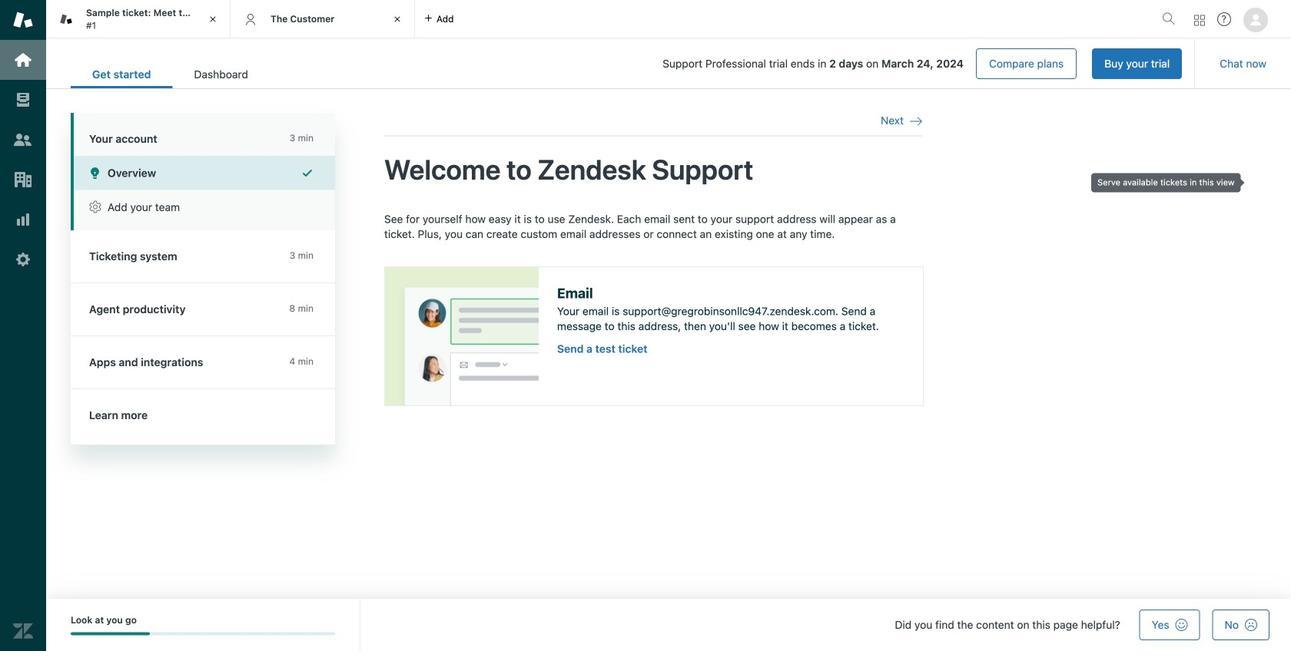Task type: describe. For each thing, give the bounding box(es) containing it.
zendesk support image
[[13, 10, 33, 30]]

March 24, 2024 text field
[[882, 57, 964, 70]]

2 close image from the left
[[390, 12, 405, 27]]

reporting image
[[13, 210, 33, 230]]

main element
[[0, 0, 46, 652]]

get started image
[[13, 50, 33, 70]]

views image
[[13, 90, 33, 110]]

get help image
[[1217, 12, 1231, 26]]



Task type: vqa. For each thing, say whether or not it's contained in the screenshot.
first the "Close" icon from right
yes



Task type: locate. For each thing, give the bounding box(es) containing it.
heading
[[71, 113, 335, 156]]

organizations image
[[13, 170, 33, 190]]

admin image
[[13, 250, 33, 270]]

tabs tab list
[[46, 0, 1156, 38]]

1 horizontal spatial close image
[[390, 12, 405, 27]]

close image
[[205, 12, 221, 27], [390, 12, 405, 27]]

tab
[[46, 0, 231, 38], [231, 0, 415, 38], [173, 60, 270, 88]]

example of email conversation inside of the ticketing system and the customer is asking the agent about reimbursement policy. image
[[385, 267, 539, 406]]

zendesk image
[[13, 622, 33, 642]]

zendesk products image
[[1194, 15, 1205, 26]]

customers image
[[13, 130, 33, 150]]

1 close image from the left
[[205, 12, 221, 27]]

progress bar
[[71, 633, 335, 636]]

tab list
[[71, 60, 270, 88]]

0 horizontal spatial close image
[[205, 12, 221, 27]]



